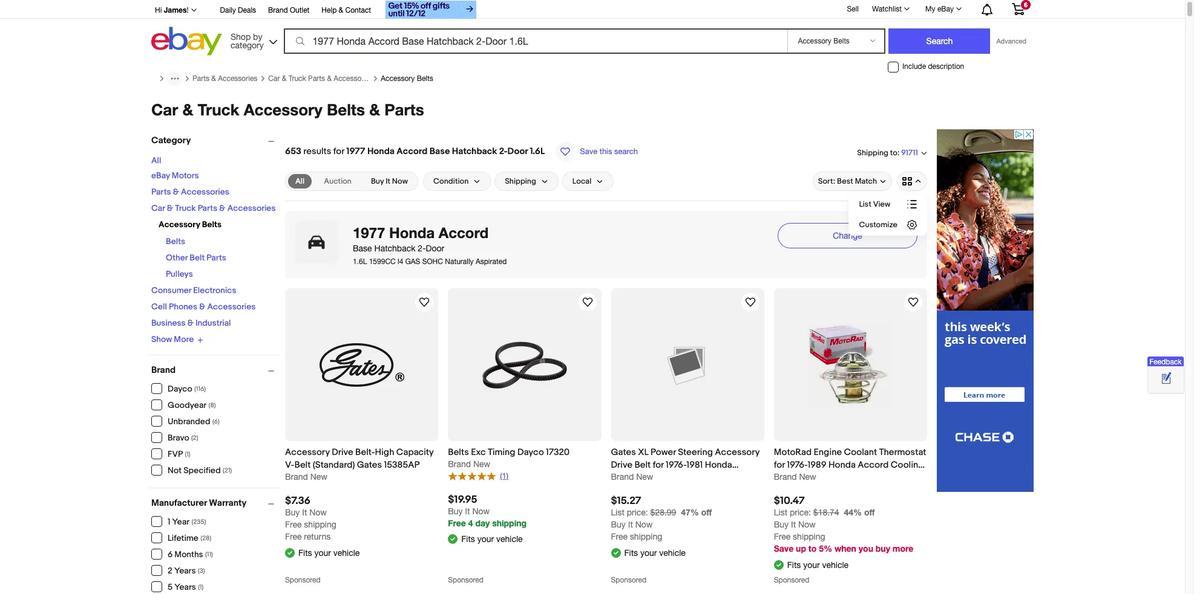 Task type: vqa. For each thing, say whether or not it's contained in the screenshot.
sort:
yes



Task type: describe. For each thing, give the bounding box(es) containing it.
gas
[[405, 258, 420, 266]]

your down the day
[[477, 535, 494, 545]]

honda inside gates xl power steering accessory drive belt for 1976-1981 honda accord 1.6l hu
[[705, 460, 732, 472]]

manufacturer warranty button
[[151, 498, 280, 509]]

watchlist
[[872, 5, 902, 13]]

manufacturer warranty
[[151, 498, 247, 509]]

belts exc timing  dayco  17320 heading
[[448, 447, 570, 459]]

watch motorad engine coolant thermostat for 1976-1989 honda accord cooling housing vh image
[[906, 295, 921, 310]]

belts exc timing  dayco  17320 link
[[448, 447, 601, 460]]

sort: best match button
[[813, 172, 892, 191]]

results
[[303, 146, 331, 157]]

consumer electronics cell phones & accessories business & industrial
[[151, 286, 256, 329]]

engine
[[814, 447, 842, 459]]

now down 653 results for 1977 honda accord base hatchback 2-door 1.6l
[[392, 177, 408, 186]]

shipping inside $10.47 list price: $18.74 44% off buy it now free shipping save up to 5% when you buy more
[[793, 533, 825, 543]]

fvp (1)
[[168, 450, 190, 460]]

show
[[151, 335, 172, 345]]

list view link
[[849, 194, 927, 215]]

2 years (3)
[[168, 567, 205, 577]]

help & contact link
[[322, 4, 371, 18]]

base inside '1977 honda accord base hatchback 2-door 1.6l 1599cc l4 gas sohc naturally aspirated'
[[353, 244, 372, 254]]

warranty
[[209, 498, 247, 509]]

free left returns
[[285, 533, 302, 543]]

business & industrial link
[[151, 318, 231, 329]]

show more
[[151, 335, 194, 345]]

watch gates xl power steering accessory drive belt for 1976-1981 honda accord 1.6l hu image
[[743, 295, 758, 310]]

0 vertical spatial all link
[[151, 156, 161, 166]]

ebay inside the ebay motors parts & accessories car & truck parts & accessories
[[151, 171, 170, 181]]

best
[[837, 177, 853, 186]]

daily deals
[[220, 6, 256, 15]]

match
[[855, 177, 877, 186]]

motorad engine coolant thermostat for 1976-1989 honda accord cooling housing vh
[[774, 447, 926, 484]]

brand new for $15.27
[[611, 473, 653, 483]]

1.6l inside '1977 honda accord base hatchback 2-door 1.6l 1599cc l4 gas sohc naturally aspirated'
[[353, 258, 367, 266]]

fits down "4"
[[461, 535, 475, 545]]

contact
[[345, 6, 371, 15]]

your down $15.27 list price: $28.99 47% off buy it now free shipping
[[640, 549, 657, 559]]

shop by category banner
[[148, 0, 1034, 59]]

l4
[[398, 258, 403, 266]]

steering
[[678, 447, 713, 459]]

thermostat
[[879, 447, 926, 459]]

your down returns
[[314, 549, 331, 559]]

6 for 6
[[1024, 1, 1028, 8]]

fits your vehicle down returns
[[298, 549, 360, 559]]

truck inside the ebay motors parts & accessories car & truck parts & accessories
[[175, 203, 196, 214]]

lifetime (28)
[[168, 534, 211, 544]]

cell
[[151, 302, 167, 312]]

car for car & truck parts & accessories
[[268, 74, 280, 83]]

0 vertical spatial base
[[430, 146, 450, 157]]

brand up $15.27
[[611, 473, 634, 483]]

manufacturer
[[151, 498, 207, 509]]

door inside '1977 honda accord base hatchback 2-door 1.6l 1599cc l4 gas sohc naturally aspirated'
[[426, 244, 444, 254]]

my ebay link
[[919, 2, 967, 16]]

motorad engine coolant thermostat for 1976-1989 honda accord cooling housing vh image
[[808, 323, 893, 408]]

0 horizontal spatial for
[[333, 146, 344, 157]]

goodyear
[[168, 401, 206, 411]]

1.6l inside gates xl power steering accessory drive belt for 1976-1981 honda accord 1.6l hu
[[644, 473, 659, 484]]

my
[[926, 5, 935, 13]]

free inside $19.95 buy it now free 4 day shipping
[[448, 519, 466, 529]]

parts & accessories
[[192, 74, 257, 83]]

$19.95 buy it now free 4 day shipping
[[448, 494, 527, 529]]

0 vertical spatial parts & accessories link
[[192, 74, 257, 83]]

vehicle down 5% on the bottom right of page
[[822, 561, 849, 571]]

buy right the auction link
[[371, 177, 384, 186]]

honda inside '1977 honda accord base hatchback 2-door 1.6l 1599cc l4 gas sohc naturally aspirated'
[[389, 225, 435, 242]]

now inside $10.47 list price: $18.74 44% off buy it now free shipping save up to 5% when you buy more
[[798, 521, 816, 530]]

accord up the buy it now link
[[397, 146, 428, 157]]

local button
[[562, 172, 614, 191]]

fits down returns
[[298, 549, 312, 559]]

sell
[[847, 5, 859, 13]]

help
[[322, 6, 337, 15]]

it inside $7.36 buy it now free shipping free returns
[[302, 509, 307, 518]]

1 vertical spatial accessory belts
[[159, 220, 222, 230]]

shipping for shipping to : 91711
[[857, 148, 889, 158]]

change
[[833, 231, 862, 241]]

customize button
[[849, 215, 927, 235]]

shipping inside $7.36 buy it now free shipping free returns
[[304, 521, 336, 530]]

year
[[172, 518, 190, 528]]

advertisement region
[[937, 130, 1034, 493]]

day
[[475, 519, 490, 529]]

get an extra 15% off image
[[386, 1, 476, 19]]

goodyear (8)
[[168, 401, 216, 411]]

6 months (11)
[[168, 550, 213, 560]]

specified
[[184, 466, 221, 476]]

other
[[166, 253, 188, 263]]

none text field inside 1977 honda accord main content
[[611, 509, 676, 518]]

shipping for shipping
[[505, 177, 536, 186]]

accessory belts link
[[381, 74, 433, 83]]

cell phones & accessories link
[[151, 302, 256, 312]]

show more button
[[151, 335, 204, 345]]

vehicle down $19.95 buy it now free 4 day shipping
[[496, 535, 523, 545]]

1976- inside gates xl power steering accessory drive belt for 1976-1981 honda accord 1.6l hu
[[666, 460, 687, 472]]

drive inside accessory drive belt-high capacity v-belt (standard) gates 15385ap brand new
[[332, 447, 353, 459]]

customize
[[859, 220, 898, 230]]

1976- inside motorad engine coolant thermostat for 1976-1989 honda accord cooling housing vh
[[787, 460, 808, 472]]

none text field inside 1977 honda accord main content
[[774, 509, 839, 518]]

0 vertical spatial hatchback
[[452, 146, 497, 157]]

2
[[168, 567, 172, 577]]

(235)
[[192, 519, 206, 527]]

accord inside motorad engine coolant thermostat for 1976-1989 honda accord cooling housing vh
[[858, 460, 889, 472]]

auction
[[324, 177, 352, 186]]

fits down $15.27 list price: $28.99 47% off buy it now free shipping
[[624, 549, 638, 559]]

save this search button
[[552, 142, 642, 162]]

watch accessory drive belt-high capacity v-belt (standard) gates 15385ap image
[[417, 295, 432, 310]]

(1) inside the '5 years (1)'
[[198, 584, 204, 592]]

new left hu
[[636, 473, 653, 483]]

brand inside belts exc timing  dayco  17320 brand new
[[448, 460, 471, 470]]

years for 2 years
[[174, 567, 196, 577]]

accessory drive belt-high capacity v-belt (standard) gates 15385ap brand new
[[285, 447, 434, 483]]

list for $10.47
[[774, 509, 788, 518]]

free inside $15.27 list price: $28.99 47% off buy it now free shipping
[[611, 533, 628, 543]]

car inside the ebay motors parts & accessories car & truck parts & accessories
[[151, 203, 165, 214]]

sort:
[[818, 177, 835, 186]]

1 horizontal spatial 1.6l
[[530, 146, 545, 157]]

sohc
[[422, 258, 443, 266]]

fits your vehicle down $15.27 list price: $28.99 47% off buy it now free shipping
[[624, 549, 686, 559]]

2- inside '1977 honda accord base hatchback 2-door 1.6l 1599cc l4 gas sohc naturally aspirated'
[[418, 244, 426, 254]]

$15.27 list price: $28.99 47% off buy it now free shipping
[[611, 496, 712, 543]]

accessory drive belt-high capacity v-belt (standard) gates 15385ap heading
[[285, 447, 434, 472]]

shipping button
[[495, 172, 559, 191]]

accessory drive belt-high capacity v-belt (standard) gates 15385ap link
[[285, 447, 438, 472]]

0 vertical spatial all
[[151, 156, 161, 166]]

condition button
[[423, 172, 491, 191]]

1 vertical spatial car & truck parts & accessories link
[[151, 203, 276, 214]]

off for $10.47
[[864, 508, 875, 518]]

belt inside belts other belt parts pulleys
[[190, 253, 205, 263]]

(1) inside fvp (1)
[[185, 451, 190, 459]]

now inside $15.27 list price: $28.99 47% off buy it now free shipping
[[635, 521, 653, 530]]

you
[[859, 544, 873, 555]]

housing
[[774, 473, 808, 484]]

electronics
[[193, 286, 236, 296]]

for inside motorad engine coolant thermostat for 1976-1989 honda accord cooling housing vh
[[774, 460, 785, 472]]

0 vertical spatial car & truck parts & accessories link
[[268, 74, 373, 83]]

0 vertical spatial 1977
[[346, 146, 365, 157]]

my ebay
[[926, 5, 954, 13]]

fits your vehicle down the day
[[461, 535, 523, 545]]

dayco (116)
[[168, 384, 206, 395]]

gates inside accessory drive belt-high capacity v-belt (standard) gates 15385ap brand new
[[357, 460, 382, 472]]

honda up the buy it now link
[[367, 146, 395, 157]]

brand up $10.47
[[774, 473, 797, 483]]

parts inside belts other belt parts pulleys
[[207, 253, 226, 263]]

truck for accessory
[[198, 100, 239, 119]]

years for 5 years
[[174, 583, 196, 593]]

buy inside $7.36 buy it now free shipping free returns
[[285, 509, 300, 518]]

Search for anything text field
[[286, 30, 785, 53]]

& inside account navigation
[[339, 6, 343, 15]]

your down up
[[803, 561, 820, 571]]

buy it now link
[[364, 174, 415, 189]]

$10.47
[[774, 496, 805, 508]]

5 years (1)
[[168, 583, 204, 593]]

vehicle down $7.36 buy it now free shipping free returns
[[333, 549, 360, 559]]

motorad engine coolant thermostat for 1976-1989 honda accord cooling housing vh link
[[774, 447, 927, 484]]

more
[[174, 335, 194, 345]]

new down 1989
[[799, 473, 816, 483]]

accessory drive belt-high capacity v-belt (standard) gates 15385ap image
[[319, 344, 404, 387]]

$10.47 list price: $18.74 44% off buy it now free shipping save up to 5% when you buy more
[[774, 496, 914, 555]]

buy it now
[[371, 177, 408, 186]]

motorad
[[774, 447, 812, 459]]

buy inside $10.47 list price: $18.74 44% off buy it now free shipping save up to 5% when you buy more
[[774, 521, 789, 530]]

fits your vehicle down 5% on the bottom right of page
[[787, 561, 849, 571]]

industrial
[[196, 318, 231, 329]]

business
[[151, 318, 186, 329]]

accessory inside accessory drive belt-high capacity v-belt (standard) gates 15385ap brand new
[[285, 447, 330, 459]]

naturally
[[445, 258, 474, 266]]

by
[[253, 32, 262, 41]]

6 for 6 months (11)
[[168, 550, 173, 560]]

1 horizontal spatial door
[[508, 146, 528, 157]]

shipping inside $19.95 buy it now free 4 day shipping
[[492, 519, 527, 529]]

(1) link
[[448, 471, 509, 482]]

shop
[[231, 32, 251, 41]]

to inside shipping to : 91711
[[890, 148, 897, 158]]



Task type: locate. For each thing, give the bounding box(es) containing it.
truck down motors
[[175, 203, 196, 214]]

0 horizontal spatial all
[[151, 156, 161, 166]]

off inside $15.27 list price: $28.99 47% off buy it now free shipping
[[701, 508, 712, 518]]

honda right 1981
[[705, 460, 732, 472]]

off right the 47%
[[701, 508, 712, 518]]

2 price: from the left
[[790, 509, 811, 518]]

vehicle
[[496, 535, 523, 545], [333, 549, 360, 559], [659, 549, 686, 559], [822, 561, 849, 571]]

belt inside accessory drive belt-high capacity v-belt (standard) gates 15385ap brand new
[[294, 460, 311, 472]]

0 horizontal spatial save
[[580, 147, 598, 156]]

list left view
[[859, 200, 872, 209]]

cooling
[[891, 460, 924, 472]]

now
[[392, 177, 408, 186], [472, 507, 490, 517], [309, 509, 327, 518], [635, 521, 653, 530], [798, 521, 816, 530]]

accessory inside gates xl power steering accessory drive belt for 1976-1981 honda accord 1.6l hu
[[715, 447, 760, 459]]

(8)
[[209, 402, 216, 410]]

2 horizontal spatial truck
[[289, 74, 306, 83]]

1 vertical spatial all link
[[288, 174, 312, 189]]

1.6l
[[530, 146, 545, 157], [353, 258, 367, 266], [644, 473, 659, 484]]

search
[[614, 147, 638, 156]]

shipping up up
[[793, 533, 825, 543]]

it
[[386, 177, 390, 186], [465, 507, 470, 517], [302, 509, 307, 518], [628, 521, 633, 530], [791, 521, 796, 530]]

2 vertical spatial car
[[151, 203, 165, 214]]

$7.36
[[285, 496, 310, 508]]

shipping down $28.99
[[630, 533, 662, 543]]

it inside $10.47 list price: $18.74 44% off buy it now free shipping save up to 5% when you buy more
[[791, 521, 796, 530]]

brand inside accessory drive belt-high capacity v-belt (standard) gates 15385ap brand new
[[285, 473, 308, 483]]

(1) down belts exc timing  dayco  17320 brand new
[[500, 472, 509, 481]]

all down 653
[[295, 177, 305, 186]]

for down power
[[653, 460, 664, 472]]

0 horizontal spatial gates
[[357, 460, 382, 472]]

listing options selector. gallery view selected. image
[[902, 177, 922, 186]]

motorad engine coolant thermostat for 1976-1989 honda accord cooling housing vh heading
[[774, 447, 926, 484]]

$18.74
[[813, 509, 839, 518]]

free down $10.47
[[774, 533, 791, 543]]

car for car & truck accessory belts & parts
[[151, 100, 178, 119]]

buy inside $19.95 buy it now free 4 day shipping
[[448, 507, 463, 517]]

drive up $15.27
[[611, 460, 633, 472]]

0 vertical spatial save
[[580, 147, 598, 156]]

price: inside $10.47 list price: $18.74 44% off buy it now free shipping save up to 5% when you buy more
[[790, 509, 811, 518]]

drive up (standard)
[[332, 447, 353, 459]]

motors
[[172, 171, 199, 181]]

brand button
[[151, 365, 280, 376]]

parts & accessories link down category
[[192, 74, 257, 83]]

4
[[468, 519, 473, 529]]

price:
[[627, 509, 648, 518], [790, 509, 811, 518]]

0 vertical spatial shipping
[[857, 148, 889, 158]]

1.6l left hu
[[644, 473, 659, 484]]

truck up category dropdown button
[[198, 100, 239, 119]]

0 horizontal spatial 2-
[[418, 244, 426, 254]]

now down $7.36
[[309, 509, 327, 518]]

0 horizontal spatial dayco
[[168, 384, 192, 395]]

1 horizontal spatial off
[[864, 508, 875, 518]]

1 price: from the left
[[627, 509, 648, 518]]

1 vertical spatial 1.6l
[[353, 258, 367, 266]]

shipping right the day
[[492, 519, 527, 529]]

brand inside account navigation
[[268, 6, 288, 15]]

accessories inside consumer electronics cell phones & accessories business & industrial
[[207, 302, 256, 312]]

consumer
[[151, 286, 191, 296]]

save inside button
[[580, 147, 598, 156]]

price: inside $15.27 list price: $28.99 47% off buy it now free shipping
[[627, 509, 648, 518]]

all up ebay motors link at the top left of the page
[[151, 156, 161, 166]]

1977 up 1599cc
[[353, 225, 385, 242]]

ebay left motors
[[151, 171, 170, 181]]

(1) inside 1977 honda accord main content
[[500, 472, 509, 481]]

not
[[168, 466, 182, 476]]

6
[[1024, 1, 1028, 8], [168, 550, 173, 560]]

belt down xl
[[635, 460, 651, 472]]

car & truck parts & accessories link down motors
[[151, 203, 276, 214]]

1.6l up "shipping" dropdown button
[[530, 146, 545, 157]]

!
[[187, 6, 189, 15]]

1 horizontal spatial ebay
[[938, 5, 954, 13]]

belt for accessory
[[294, 460, 311, 472]]

feedback
[[1150, 358, 1182, 367]]

(11)
[[205, 551, 213, 559]]

0 horizontal spatial list
[[611, 509, 625, 518]]

1977 inside '1977 honda accord base hatchback 2-door 1.6l 1599cc l4 gas sohc naturally aspirated'
[[353, 225, 385, 242]]

truck for parts
[[289, 74, 306, 83]]

1 horizontal spatial 6
[[1024, 1, 1028, 8]]

car & truck accessory belts & parts
[[151, 100, 424, 119]]

(1) down (3)
[[198, 584, 204, 592]]

outlet
[[290, 6, 310, 15]]

belts exc timing  dayco  17320 brand new
[[448, 447, 570, 470]]

vh
[[810, 473, 820, 484]]

91711
[[901, 149, 918, 158]]

653
[[285, 146, 301, 157]]

it down $10.47
[[791, 521, 796, 530]]

daily
[[220, 6, 236, 15]]

parts & accessories link down motors
[[151, 187, 229, 197]]

belts exc timing  dayco  17320 image
[[482, 323, 567, 408]]

belt for gates
[[635, 460, 651, 472]]

hatchback up condition dropdown button
[[452, 146, 497, 157]]

list down $10.47
[[774, 509, 788, 518]]

0 horizontal spatial shipping
[[505, 177, 536, 186]]

to left 91711
[[890, 148, 897, 158]]

and text__icon image
[[448, 534, 458, 544], [285, 548, 295, 558], [611, 548, 621, 558], [774, 560, 784, 570]]

1 brand new from the left
[[611, 473, 653, 483]]

0 horizontal spatial price:
[[627, 509, 648, 518]]

unbranded
[[168, 417, 210, 427]]

0 horizontal spatial 6
[[168, 550, 173, 560]]

2 horizontal spatial (1)
[[500, 472, 509, 481]]

exc
[[471, 447, 486, 459]]

change button
[[778, 223, 918, 249]]

0 horizontal spatial (1)
[[185, 451, 190, 459]]

2 vertical spatial 1.6l
[[644, 473, 659, 484]]

it down $15.27
[[628, 521, 633, 530]]

buy inside $15.27 list price: $28.99 47% off buy it now free shipping
[[611, 521, 626, 530]]

years
[[174, 567, 196, 577], [174, 583, 196, 593]]

belt left (standard)
[[294, 460, 311, 472]]

2 brand new from the left
[[774, 473, 816, 483]]

1 horizontal spatial belt
[[294, 460, 311, 472]]

gates xl power steering accessory drive belt for 1976-1981 honda accord 1.6l hu
[[611, 447, 760, 484]]

0 vertical spatial (1)
[[185, 451, 190, 459]]

&
[[339, 6, 343, 15], [211, 74, 216, 83], [282, 74, 286, 83], [327, 74, 332, 83], [183, 100, 193, 119], [369, 100, 380, 119], [173, 187, 179, 197], [167, 203, 173, 214], [219, 203, 225, 214], [199, 302, 205, 312], [187, 318, 194, 329]]

6 up advanced link
[[1024, 1, 1028, 8]]

fits your vehicle
[[461, 535, 523, 545], [298, 549, 360, 559], [624, 549, 686, 559], [787, 561, 849, 571]]

belt inside gates xl power steering accessory drive belt for 1976-1981 honda accord 1.6l hu
[[635, 460, 651, 472]]

not specified (21)
[[168, 466, 232, 476]]

buy down $7.36
[[285, 509, 300, 518]]

honda inside motorad engine coolant thermostat for 1976-1989 honda accord cooling housing vh
[[829, 460, 856, 472]]

gates xl power steering accessory drive belt for 1976-1981 honda accord 1.6l hu image
[[663, 341, 712, 390]]

1 vertical spatial all
[[295, 177, 305, 186]]

0 horizontal spatial 1.6l
[[353, 258, 367, 266]]

fits down up
[[787, 561, 801, 571]]

1 horizontal spatial all link
[[288, 174, 312, 189]]

brand up dayco (116)
[[151, 365, 176, 376]]

save left up
[[774, 544, 794, 555]]

hatchback inside '1977 honda accord base hatchback 2-door 1.6l 1599cc l4 gas sohc naturally aspirated'
[[374, 244, 416, 254]]

2 horizontal spatial 1.6l
[[644, 473, 659, 484]]

it down $7.36
[[302, 509, 307, 518]]

6 inside account navigation
[[1024, 1, 1028, 8]]

brand new for $10.47
[[774, 473, 816, 483]]

gates inside gates xl power steering accessory drive belt for 1976-1981 honda accord 1.6l hu
[[611, 447, 636, 459]]

base up 'condition'
[[430, 146, 450, 157]]

1 horizontal spatial brand new
[[774, 473, 816, 483]]

0 horizontal spatial base
[[353, 244, 372, 254]]

now inside $19.95 buy it now free 4 day shipping
[[472, 507, 490, 517]]

1 off from the left
[[701, 508, 712, 518]]

view
[[873, 200, 891, 209]]

0 vertical spatial years
[[174, 567, 196, 577]]

account navigation
[[148, 0, 1034, 21]]

shipping inside shipping to : 91711
[[857, 148, 889, 158]]

1 horizontal spatial truck
[[198, 100, 239, 119]]

to inside $10.47 list price: $18.74 44% off buy it now free shipping save up to 5% when you buy more
[[809, 544, 817, 555]]

new inside belts exc timing  dayco  17320 brand new
[[473, 460, 490, 470]]

1 horizontal spatial save
[[774, 544, 794, 555]]

1 vertical spatial shipping
[[505, 177, 536, 186]]

(1) right fvp
[[185, 451, 190, 459]]

xl
[[638, 447, 649, 459]]

0 horizontal spatial truck
[[175, 203, 196, 214]]

returns
[[304, 533, 331, 543]]

2 vertical spatial truck
[[175, 203, 196, 214]]

1 horizontal spatial shipping
[[857, 148, 889, 158]]

2 off from the left
[[864, 508, 875, 518]]

gates left xl
[[611, 447, 636, 459]]

pulleys
[[166, 269, 193, 280]]

honda down engine at the bottom right
[[829, 460, 856, 472]]

drive
[[332, 447, 353, 459], [611, 460, 633, 472]]

$7.36 buy it now free shipping free returns
[[285, 496, 336, 543]]

free down $7.36
[[285, 521, 302, 530]]

it down 653 results for 1977 honda accord base hatchback 2-door 1.6l
[[386, 177, 390, 186]]

0 horizontal spatial ebay
[[151, 171, 170, 181]]

belts link
[[166, 237, 185, 247]]

drive inside gates xl power steering accessory drive belt for 1976-1981 honda accord 1.6l hu
[[611, 460, 633, 472]]

accord inside '1977 honda accord base hatchback 2-door 1.6l 1599cc l4 gas sohc naturally aspirated'
[[439, 225, 489, 242]]

(2)
[[191, 435, 198, 442]]

list inside $15.27 list price: $28.99 47% off buy it now free shipping
[[611, 509, 625, 518]]

accord up $15.27
[[611, 473, 642, 484]]

car up category
[[151, 100, 178, 119]]

door
[[508, 146, 528, 157], [426, 244, 444, 254]]

for up the housing
[[774, 460, 785, 472]]

(21)
[[223, 467, 232, 475]]

1976- down the motorad
[[787, 460, 808, 472]]

1 vertical spatial truck
[[198, 100, 239, 119]]

2 horizontal spatial list
[[859, 200, 872, 209]]

shipping inside dropdown button
[[505, 177, 536, 186]]

0 horizontal spatial belt
[[190, 253, 205, 263]]

capacity
[[396, 447, 434, 459]]

1 vertical spatial 6
[[168, 550, 173, 560]]

1 vertical spatial car
[[151, 100, 178, 119]]

0 vertical spatial 1.6l
[[530, 146, 545, 157]]

1 vertical spatial 1977
[[353, 225, 385, 242]]

0 vertical spatial ebay
[[938, 5, 954, 13]]

1 vertical spatial parts & accessories link
[[151, 187, 229, 197]]

0 vertical spatial door
[[508, 146, 528, 157]]

1 horizontal spatial accessory belts
[[381, 74, 433, 83]]

1 vertical spatial hatchback
[[374, 244, 416, 254]]

gates down belt-
[[357, 460, 382, 472]]

new inside accessory drive belt-high capacity v-belt (standard) gates 15385ap brand new
[[310, 473, 327, 483]]

2- up gas
[[418, 244, 426, 254]]

it inside $15.27 list price: $28.99 47% off buy it now free shipping
[[628, 521, 633, 530]]

local
[[573, 177, 592, 186]]

ebay
[[938, 5, 954, 13], [151, 171, 170, 181]]

list down $15.27
[[611, 509, 625, 518]]

door up "shipping" dropdown button
[[508, 146, 528, 157]]

brand
[[268, 6, 288, 15], [151, 365, 176, 376], [448, 460, 471, 470], [285, 473, 308, 483], [611, 473, 634, 483], [774, 473, 797, 483]]

1 horizontal spatial all
[[295, 177, 305, 186]]

1 1976- from the left
[[666, 460, 687, 472]]

brand up the (1) link
[[448, 460, 471, 470]]

1 horizontal spatial 2-
[[499, 146, 508, 157]]

now down $28.99
[[635, 521, 653, 530]]

1 horizontal spatial list
[[774, 509, 788, 518]]

none text field containing list price:
[[611, 509, 676, 518]]

timing
[[488, 447, 515, 459]]

2 horizontal spatial belt
[[635, 460, 651, 472]]

1 horizontal spatial base
[[430, 146, 450, 157]]

0 vertical spatial car
[[268, 74, 280, 83]]

list for $15.27
[[611, 509, 625, 518]]

0 vertical spatial accessory belts
[[381, 74, 433, 83]]

accord inside gates xl power steering accessory drive belt for 1976-1981 honda accord 1.6l hu
[[611, 473, 642, 484]]

fvp
[[168, 450, 183, 460]]

None text field
[[611, 509, 676, 518]]

list inside $10.47 list price: $18.74 44% off buy it now free shipping save up to 5% when you buy more
[[774, 509, 788, 518]]

unbranded (6)
[[168, 417, 220, 427]]

buy down $15.27
[[611, 521, 626, 530]]

none text field containing list price:
[[774, 509, 839, 518]]

car up car & truck accessory belts & parts
[[268, 74, 280, 83]]

0 horizontal spatial drive
[[332, 447, 353, 459]]

0 vertical spatial gates
[[611, 447, 636, 459]]

6 up 2
[[168, 550, 173, 560]]

1 vertical spatial ebay
[[151, 171, 170, 181]]

brand new up $15.27
[[611, 473, 653, 483]]

free inside $10.47 list price: $18.74 44% off buy it now free shipping save up to 5% when you buy more
[[774, 533, 791, 543]]

accord down coolant
[[858, 460, 889, 472]]

1 vertical spatial base
[[353, 244, 372, 254]]

honda
[[367, 146, 395, 157], [389, 225, 435, 242], [705, 460, 732, 472], [829, 460, 856, 472]]

None text field
[[774, 509, 839, 518]]

car & truck parts & accessories link up car & truck accessory belts & parts
[[268, 74, 373, 83]]

0 horizontal spatial 1976-
[[666, 460, 687, 472]]

all link up ebay motors link at the top left of the page
[[151, 156, 161, 166]]

it inside $19.95 buy it now free 4 day shipping
[[465, 507, 470, 517]]

15385ap
[[384, 460, 420, 472]]

shop by category button
[[225, 27, 280, 53]]

for inside gates xl power steering accessory drive belt for 1976-1981 honda accord 1.6l hu
[[653, 460, 664, 472]]

now down $18.74
[[798, 521, 816, 530]]

aspirated
[[476, 258, 507, 266]]

1977 honda accord main content
[[280, 130, 932, 595]]

0 vertical spatial 2-
[[499, 146, 508, 157]]

17320
[[546, 447, 570, 459]]

it up "4"
[[465, 507, 470, 517]]

47%
[[681, 508, 699, 518]]

daily deals link
[[220, 4, 256, 18]]

advanced link
[[991, 29, 1033, 53]]

buy
[[371, 177, 384, 186], [448, 507, 463, 517], [285, 509, 300, 518], [611, 521, 626, 530], [774, 521, 789, 530]]

1 horizontal spatial drive
[[611, 460, 633, 472]]

save inside $10.47 list price: $18.74 44% off buy it now free shipping save up to 5% when you buy more
[[774, 544, 794, 555]]

brand new down the motorad
[[774, 473, 816, 483]]

price: down $10.47
[[790, 509, 811, 518]]

pulleys link
[[166, 269, 193, 280]]

list
[[859, 200, 872, 209], [611, 509, 625, 518], [774, 509, 788, 518]]

1977 honda accord base hatchback 2-door 1.6l 1599cc l4 gas sohc naturally aspirated
[[353, 225, 507, 266]]

dayco up goodyear
[[168, 384, 192, 395]]

belts inside belts exc timing  dayco  17320 brand new
[[448, 447, 469, 459]]

1989
[[808, 460, 827, 472]]

0 horizontal spatial to
[[809, 544, 817, 555]]

1 vertical spatial dayco
[[517, 447, 544, 459]]

0 horizontal spatial off
[[701, 508, 712, 518]]

hi
[[155, 6, 162, 15]]

buy
[[876, 544, 890, 555]]

2 vertical spatial (1)
[[198, 584, 204, 592]]

1 horizontal spatial 1976-
[[787, 460, 808, 472]]

0 vertical spatial drive
[[332, 447, 353, 459]]

gates
[[611, 447, 636, 459], [357, 460, 382, 472]]

1 horizontal spatial price:
[[790, 509, 811, 518]]

1 vertical spatial years
[[174, 583, 196, 593]]

now inside $7.36 buy it now free shipping free returns
[[309, 509, 327, 518]]

shipping inside $15.27 list price: $28.99 47% off buy it now free shipping
[[630, 533, 662, 543]]

vehicle down $15.27 list price: $28.99 47% off buy it now free shipping
[[659, 549, 686, 559]]

other belt parts link
[[166, 253, 226, 263]]

0 vertical spatial dayco
[[168, 384, 192, 395]]

new down (standard)
[[310, 473, 327, 483]]

off
[[701, 508, 712, 518], [864, 508, 875, 518]]

1 vertical spatial gates
[[357, 460, 382, 472]]

dayco inside belts exc timing  dayco  17320 brand new
[[517, 447, 544, 459]]

ebay motors parts & accessories car & truck parts & accessories
[[151, 171, 276, 214]]

5
[[168, 583, 173, 593]]

brand down v- on the left bottom of page
[[285, 473, 308, 483]]

0 horizontal spatial accessory belts
[[159, 220, 222, 230]]

All selected text field
[[295, 176, 305, 187]]

watch belts exc timing  dayco  17320 image
[[580, 295, 595, 310]]

1 horizontal spatial gates
[[611, 447, 636, 459]]

gates xl power steering accessory drive belt for 1976-1981 honda accord 1.6l hu link
[[611, 447, 764, 484]]

category
[[151, 135, 191, 146]]

gates xl power steering accessory drive belt for 1976-1981 honda accord 1.6l hu heading
[[611, 447, 760, 484]]

to right up
[[809, 544, 817, 555]]

(116)
[[194, 386, 206, 393]]

1 horizontal spatial (1)
[[198, 584, 204, 592]]

accessory belts
[[381, 74, 433, 83], [159, 220, 222, 230]]

lifetime
[[168, 534, 198, 544]]

car down ebay motors link at the top left of the page
[[151, 203, 165, 214]]

off for $15.27
[[701, 508, 712, 518]]

price: for $15.27
[[627, 509, 648, 518]]

5%
[[819, 544, 832, 555]]

1 horizontal spatial for
[[653, 460, 664, 472]]

brand left outlet
[[268, 6, 288, 15]]

free down $15.27
[[611, 533, 628, 543]]

1976- up hu
[[666, 460, 687, 472]]

years right 5
[[174, 583, 196, 593]]

ebay inside account navigation
[[938, 5, 954, 13]]

none submit inside shop by category banner
[[889, 28, 991, 54]]

price: for $10.47
[[790, 509, 811, 518]]

0 vertical spatial to
[[890, 148, 897, 158]]

0 horizontal spatial hatchback
[[374, 244, 416, 254]]

0 horizontal spatial door
[[426, 244, 444, 254]]

truck up car & truck accessory belts & parts
[[289, 74, 306, 83]]

price: down $15.27
[[627, 509, 648, 518]]

now up the day
[[472, 507, 490, 517]]

phones
[[169, 302, 197, 312]]

this
[[600, 147, 612, 156]]

belts inside belts other belt parts pulleys
[[166, 237, 185, 247]]

off inside $10.47 list price: $18.74 44% off buy it now free shipping save up to 5% when you buy more
[[864, 508, 875, 518]]

2 1976- from the left
[[787, 460, 808, 472]]

1 vertical spatial to
[[809, 544, 817, 555]]

1 vertical spatial (1)
[[500, 472, 509, 481]]

bravo
[[168, 433, 189, 444]]

all inside 1977 honda accord main content
[[295, 177, 305, 186]]

1 vertical spatial save
[[774, 544, 794, 555]]

2 horizontal spatial for
[[774, 460, 785, 472]]

honda up gas
[[389, 225, 435, 242]]

shipping
[[492, 519, 527, 529], [304, 521, 336, 530], [630, 533, 662, 543], [793, 533, 825, 543]]

1 vertical spatial 2-
[[418, 244, 426, 254]]

0 horizontal spatial brand new
[[611, 473, 653, 483]]

1 horizontal spatial dayco
[[517, 447, 544, 459]]

shipping up returns
[[304, 521, 336, 530]]

1 vertical spatial drive
[[611, 460, 633, 472]]

1 horizontal spatial hatchback
[[452, 146, 497, 157]]

0 vertical spatial 6
[[1024, 1, 1028, 8]]

None submit
[[889, 28, 991, 54]]

off right 44%
[[864, 508, 875, 518]]

free left "4"
[[448, 519, 466, 529]]

up
[[796, 544, 806, 555]]

1 horizontal spatial to
[[890, 148, 897, 158]]



